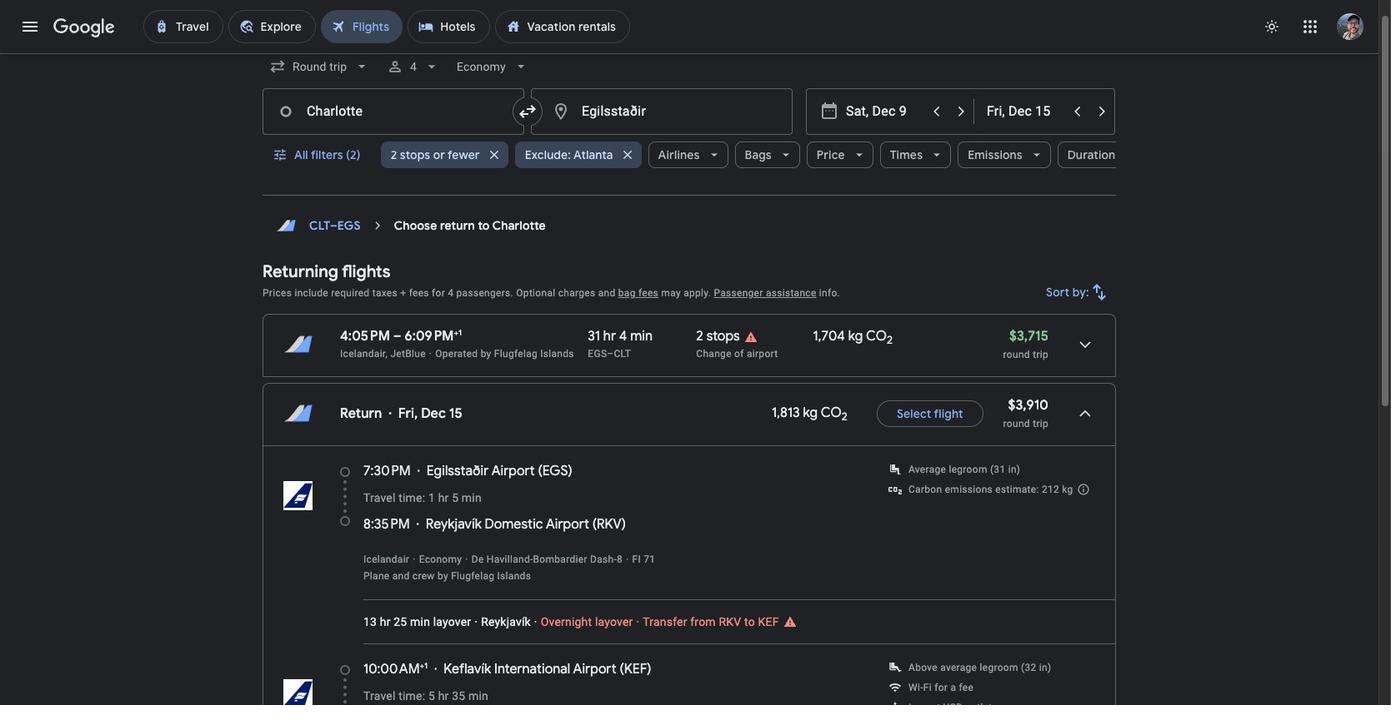 Task type: locate. For each thing, give the bounding box(es) containing it.
in) right (32
[[1039, 663, 1051, 674]]

1 fees from the left
[[409, 288, 429, 299]]

time:
[[399, 492, 425, 505], [399, 690, 425, 703]]

dec
[[421, 406, 446, 423]]

islands down havilland- at the bottom
[[497, 571, 531, 583]]

wi-
[[908, 683, 923, 694]]

1 vertical spatial islands
[[497, 571, 531, 583]]

1 horizontal spatial stops
[[706, 328, 740, 345]]

1 vertical spatial airport
[[546, 517, 589, 533]]

2 time: from the top
[[399, 690, 425, 703]]

–
[[330, 218, 337, 233], [393, 328, 401, 345], [607, 348, 614, 360]]

kef right "from"
[[758, 616, 779, 629]]

0 vertical spatial in)
[[1008, 464, 1020, 476]]

0 vertical spatial trip
[[1033, 349, 1048, 361]]

 image left overnight
[[534, 616, 537, 629]]

0 horizontal spatial kg
[[803, 405, 818, 422]]

carbon
[[908, 484, 942, 496]]

for left a
[[934, 683, 948, 694]]

1 vertical spatial by
[[437, 571, 448, 583]]

0 vertical spatial stops
[[400, 148, 430, 163]]

stops left or
[[400, 148, 430, 163]]

rkv up dash-
[[597, 517, 622, 533]]

– up returning flights
[[330, 218, 337, 233]]

co inside 1,704 kg co 2
[[866, 328, 887, 345]]

4:05 pm
[[340, 328, 390, 345]]

1 horizontal spatial in)
[[1039, 663, 1051, 674]]

reykjavík up international
[[481, 616, 531, 629]]

fees right taxes
[[409, 288, 429, 299]]

0 horizontal spatial co
[[821, 405, 842, 422]]

1 vertical spatial kef
[[624, 662, 647, 678]]

2 horizontal spatial +
[[454, 328, 458, 338]]

6:09 pm
[[405, 328, 454, 345]]

2 vertical spatial )
[[647, 662, 651, 678]]

13
[[363, 616, 377, 629]]

reykjavík domestic airport ( rkv )
[[426, 517, 626, 533]]

travel time: 1 hr 5 min
[[363, 492, 482, 505]]

1 horizontal spatial (
[[592, 517, 597, 533]]

None text field
[[263, 88, 524, 135], [531, 88, 793, 135], [263, 88, 524, 135], [531, 88, 793, 135]]

overnight layover
[[541, 616, 633, 629]]

1 vertical spatial stops
[[706, 328, 740, 345]]

2 vertical spatial +
[[420, 661, 424, 672]]

2 right "1,704" on the top right of the page
[[887, 334, 893, 348]]

Arrival time: 6:09 PM on  Saturday, December 16. text field
[[405, 328, 462, 345]]

stops up change
[[706, 328, 740, 345]]

(
[[538, 463, 542, 480], [592, 517, 597, 533], [620, 662, 624, 678]]

sort by: button
[[1040, 273, 1116, 313]]

1 round from the top
[[1003, 349, 1030, 361]]

0 horizontal spatial (
[[538, 463, 542, 480]]

stops inside popup button
[[400, 148, 430, 163]]

) down transfer
[[647, 662, 651, 678]]

bag fees button
[[618, 288, 659, 299]]

1 up the travel time: 5 hr 35 min
[[424, 661, 428, 672]]

0 vertical spatial flugfelag
[[494, 348, 538, 360]]

1 inside 10:00 am + 1
[[424, 661, 428, 672]]

fewer
[[448, 148, 480, 163]]

0 vertical spatial clt
[[309, 218, 330, 233]]

in) right '(31'
[[1008, 464, 1020, 476]]

1 horizontal spatial )
[[622, 517, 626, 533]]

taxes
[[372, 288, 398, 299]]

3715 US dollars text field
[[1009, 328, 1048, 345]]

clt down total duration 31 hr 4 min. element
[[614, 348, 631, 360]]

+ right taxes
[[400, 288, 406, 299]]

de havilland-bombardier dash-8
[[471, 554, 623, 566]]

trip for $3,910
[[1033, 418, 1048, 430]]

2 vertical spatial –
[[607, 348, 614, 360]]

0 vertical spatial –
[[330, 218, 337, 233]]

– down total duration 31 hr 4 min. element
[[607, 348, 614, 360]]

0 horizontal spatial )
[[568, 463, 572, 480]]

for up arrival time: 6:09 pm on  saturday, december 16. text box
[[432, 288, 445, 299]]

by right operated
[[481, 348, 491, 360]]

1 vertical spatial 5
[[428, 690, 435, 703]]

0 horizontal spatial in)
[[1008, 464, 1020, 476]]

rkv
[[597, 517, 622, 533], [719, 616, 741, 629]]

Return text field
[[987, 89, 1063, 134]]

legroom
[[949, 464, 987, 476], [980, 663, 1018, 674]]

1 vertical spatial 4
[[448, 288, 454, 299]]

reykjavík up economy
[[426, 517, 482, 533]]

4 button
[[380, 47, 447, 87]]

– up jetblue
[[393, 328, 401, 345]]

2 inside 1,813 kg co 2
[[842, 411, 848, 425]]

0 vertical spatial )
[[568, 463, 572, 480]]

2 right 1,813
[[842, 411, 848, 425]]

1 vertical spatial –
[[393, 328, 401, 345]]

a
[[950, 683, 956, 694]]

fees
[[409, 288, 429, 299], [638, 288, 659, 299]]

co right 1,813
[[821, 405, 842, 422]]

1 inside 4:05 pm – 6:09 pm + 1
[[458, 328, 462, 338]]

all
[[294, 148, 308, 163]]

2 horizontal spatial 4
[[619, 328, 627, 345]]

2 vertical spatial (
[[620, 662, 624, 678]]

 image left transfer
[[636, 614, 640, 631]]

airport down overnight layover
[[573, 662, 616, 678]]

– inside 4:05 pm – 6:09 pm + 1
[[393, 328, 401, 345]]

2 right (2)
[[391, 148, 397, 163]]

0 vertical spatial time:
[[399, 492, 425, 505]]

1 vertical spatial to
[[744, 616, 755, 629]]

1 horizontal spatial co
[[866, 328, 887, 345]]

2 trip from the top
[[1033, 418, 1048, 430]]

5 left 35
[[428, 690, 435, 703]]

1 vertical spatial 1
[[428, 492, 435, 505]]

round
[[1003, 349, 1030, 361], [1003, 418, 1030, 430]]

Departure time: 7:30 PM. text field
[[363, 463, 411, 480]]

2 inside popup button
[[391, 148, 397, 163]]

2 travel from the top
[[363, 690, 395, 703]]

2 inside 1,704 kg co 2
[[887, 334, 893, 348]]

1 trip from the top
[[1033, 349, 1048, 361]]

None field
[[263, 52, 377, 82], [450, 52, 536, 82], [263, 52, 377, 82], [450, 52, 536, 82]]

reykjavík
[[426, 517, 482, 533], [481, 616, 531, 629]]

 image
[[429, 348, 432, 360], [636, 614, 640, 631], [474, 616, 478, 629], [534, 616, 537, 629]]

15
[[449, 406, 462, 423]]

transfer
[[643, 616, 687, 629]]

returning flights main content
[[263, 209, 1116, 706]]

) for keflavík international airport
[[647, 662, 651, 678]]

emissions
[[968, 148, 1022, 163]]

1 up operated
[[458, 328, 462, 338]]

0 vertical spatial 5
[[452, 492, 459, 505]]

exclude: atlanta button
[[515, 135, 641, 175]]

0 vertical spatial travel
[[363, 492, 395, 505]]

islands down prices include required taxes + fees for 4 passengers. optional charges and bag fees may apply. passenger assistance
[[540, 348, 574, 360]]

domestic
[[485, 517, 543, 533]]

) up reykjavík domestic airport ( rkv )
[[568, 463, 572, 480]]

filters
[[311, 148, 343, 163]]

4
[[410, 60, 417, 73], [448, 288, 454, 299], [619, 328, 627, 345]]

0 vertical spatial kef
[[758, 616, 779, 629]]

0 vertical spatial legroom
[[949, 464, 987, 476]]

0 vertical spatial +
[[400, 288, 406, 299]]

1 vertical spatial egs
[[588, 348, 607, 360]]

trip inside $3,715 round trip
[[1033, 349, 1048, 361]]

airport for domestic
[[546, 517, 589, 533]]

round for $3,715
[[1003, 349, 1030, 361]]

0 horizontal spatial kef
[[624, 662, 647, 678]]

2 up change
[[696, 328, 703, 345]]

carbon emissions estimate: 212 kg
[[908, 484, 1073, 496]]

kg right 212
[[1062, 484, 1073, 496]]

round inside $3,715 round trip
[[1003, 349, 1030, 361]]

average
[[908, 464, 946, 476]]

min right 35
[[468, 690, 488, 703]]

0 vertical spatial 1
[[458, 328, 462, 338]]

change appearance image
[[1252, 7, 1292, 47]]

0 horizontal spatial clt
[[309, 218, 330, 233]]

1 travel from the top
[[363, 492, 395, 505]]

stops for 2 stops or fewer
[[400, 148, 430, 163]]

1 time: from the top
[[399, 492, 425, 505]]

0 horizontal spatial stops
[[400, 148, 430, 163]]

0 horizontal spatial 5
[[428, 690, 435, 703]]

fee
[[959, 683, 974, 694]]

5 down egilsstaðir
[[452, 492, 459, 505]]

+ inside 4:05 pm – 6:09 pm + 1
[[454, 328, 458, 338]]

trip down $3,910 text field
[[1033, 418, 1048, 430]]

25
[[394, 616, 407, 629]]

2 horizontal spatial )
[[647, 662, 651, 678]]

0 vertical spatial 4
[[410, 60, 417, 73]]

emissions
[[945, 484, 993, 496]]

0 vertical spatial to
[[478, 218, 490, 233]]

clt inside 31 hr 4 min egs – clt
[[614, 348, 631, 360]]

clt up returning flights
[[309, 218, 330, 233]]

1 horizontal spatial to
[[744, 616, 755, 629]]

select flight
[[897, 407, 963, 422]]

trip for $3,715
[[1033, 349, 1048, 361]]

1 vertical spatial trip
[[1033, 418, 1048, 430]]

0 horizontal spatial –
[[330, 218, 337, 233]]

1 vertical spatial (
[[592, 517, 597, 533]]

hr left 35
[[438, 690, 449, 703]]

egs down 31
[[588, 348, 607, 360]]

0 vertical spatial rkv
[[597, 517, 622, 533]]

1 vertical spatial time:
[[399, 690, 425, 703]]

) up the 8
[[622, 517, 626, 533]]

8
[[617, 554, 623, 566]]

min right 25
[[410, 616, 430, 629]]

times
[[890, 148, 923, 163]]

1 vertical spatial +
[[454, 328, 458, 338]]

2 round from the top
[[1003, 418, 1030, 430]]

co for 1,704
[[866, 328, 887, 345]]

1 vertical spatial clt
[[614, 348, 631, 360]]

1 down egilsstaðir
[[428, 492, 435, 505]]

0 vertical spatial for
[[432, 288, 445, 299]]

0 vertical spatial reykjavík
[[426, 517, 482, 533]]

round down $3,910 text field
[[1003, 418, 1030, 430]]

1 vertical spatial legroom
[[980, 663, 1018, 674]]

$3,715
[[1009, 328, 1048, 345]]

kg right "1,704" on the top right of the page
[[848, 328, 863, 345]]

1 horizontal spatial egs
[[542, 463, 568, 480]]

kg right 1,813
[[803, 405, 818, 422]]

kef
[[758, 616, 779, 629], [624, 662, 647, 678]]

1 horizontal spatial +
[[420, 661, 424, 672]]

airport up domestic
[[491, 463, 535, 480]]

by down economy
[[437, 571, 448, 583]]

( up dash-
[[592, 517, 597, 533]]

time: for 10:00 am
[[399, 690, 425, 703]]

leaves egilsstaðir airport at 4:05 pm on friday, december 15 and arrives at charlotte douglas international airport at 6:09 pm on saturday, december 16. element
[[340, 328, 462, 345]]

flugfelag
[[494, 348, 538, 360], [451, 571, 494, 583]]

layover right overnight
[[595, 616, 633, 629]]

kef down transfer
[[624, 662, 647, 678]]

2 vertical spatial 1
[[424, 661, 428, 672]]

stops inside 'returning flights' main content
[[706, 328, 740, 345]]

wi-fi for a fee
[[908, 683, 974, 694]]

stops
[[400, 148, 430, 163], [706, 328, 740, 345]]

and left bag
[[598, 288, 616, 299]]

0 horizontal spatial layover
[[433, 616, 471, 629]]

0 vertical spatial airport
[[491, 463, 535, 480]]

hr right 31
[[603, 328, 616, 345]]

select
[[897, 407, 931, 422]]

1 horizontal spatial and
[[598, 288, 616, 299]]

0 horizontal spatial islands
[[497, 571, 531, 583]]

layover down "plane and crew by flugfelag islands"
[[433, 616, 471, 629]]

travel up 8:35 pm
[[363, 492, 395, 505]]

)
[[568, 463, 572, 480], [622, 517, 626, 533], [647, 662, 651, 678]]

1
[[458, 328, 462, 338], [428, 492, 435, 505], [424, 661, 428, 672]]

1 vertical spatial for
[[934, 683, 948, 694]]

change
[[696, 348, 732, 360]]

airport
[[491, 463, 535, 480], [546, 517, 589, 533], [573, 662, 616, 678]]

0 vertical spatial round
[[1003, 349, 1030, 361]]

kg inside 1,704 kg co 2
[[848, 328, 863, 345]]

( down overnight layover
[[620, 662, 624, 678]]

1 vertical spatial kg
[[803, 405, 818, 422]]

None search field
[[263, 47, 1144, 196]]

egs inside 31 hr 4 min egs – clt
[[588, 348, 607, 360]]

atlanta
[[573, 148, 613, 163]]

kg for 1,704
[[848, 328, 863, 345]]

jetblue
[[390, 348, 426, 360]]

legroom up emissions
[[949, 464, 987, 476]]

2 vertical spatial airport
[[573, 662, 616, 678]]

1 vertical spatial travel
[[363, 690, 395, 703]]

2 stops flight. element
[[696, 328, 740, 348]]

emissions button
[[958, 135, 1051, 175]]

1 horizontal spatial kef
[[758, 616, 779, 629]]

to
[[478, 218, 490, 233], [744, 616, 755, 629]]

legroom left (32
[[980, 663, 1018, 674]]

time: down departure time: 10:00 am on  saturday, december 16. text box
[[399, 690, 425, 703]]

kg inside 1,813 kg co 2
[[803, 405, 818, 422]]

co right "1,704" on the top right of the page
[[866, 328, 887, 345]]

0 vertical spatial co
[[866, 328, 887, 345]]

exclude: atlanta
[[525, 148, 613, 163]]

+ up operated
[[454, 328, 458, 338]]

to right "from"
[[744, 616, 755, 629]]

trip down $3,715 'text box'
[[1033, 349, 1048, 361]]

1 horizontal spatial islands
[[540, 348, 574, 360]]

fi 71
[[632, 554, 655, 566]]

1 vertical spatial and
[[392, 571, 410, 583]]

0 horizontal spatial and
[[392, 571, 410, 583]]

operated by flugfelag islands
[[435, 348, 574, 360]]

travel time: 5 hr 35 min
[[363, 690, 488, 703]]

crew
[[412, 571, 435, 583]]

2 layover from the left
[[595, 616, 633, 629]]

overnight
[[541, 616, 592, 629]]

+ up the travel time: 5 hr 35 min
[[420, 661, 424, 672]]

rkv right "from"
[[719, 616, 741, 629]]

in)
[[1008, 464, 1020, 476], [1039, 663, 1051, 674]]

1 horizontal spatial 5
[[452, 492, 459, 505]]

5
[[452, 492, 459, 505], [428, 690, 435, 703]]

round down $3,715 'text box'
[[1003, 349, 1030, 361]]

fees right bag
[[638, 288, 659, 299]]

egs up reykjavík domestic airport ( rkv )
[[542, 463, 568, 480]]

airport up bombardier
[[546, 517, 589, 533]]

bag
[[618, 288, 636, 299]]

to right return
[[478, 218, 490, 233]]

travel down 10:00 am
[[363, 690, 395, 703]]

time: for 7:30 pm
[[399, 492, 425, 505]]

0 horizontal spatial for
[[432, 288, 445, 299]]

trip inside "$3,910 round trip"
[[1033, 418, 1048, 430]]

2 horizontal spatial –
[[607, 348, 614, 360]]

round inside "$3,910 round trip"
[[1003, 418, 1030, 430]]

2 horizontal spatial (
[[620, 662, 624, 678]]

and down the icelandair
[[392, 571, 410, 583]]

layover (1 of 2) is a 16 hr 50 min overnight layover in reykjavík. transfer here from reykjavík domestic airport to keflavík international airport. layover (2 of 2) is a 5 hr 1 min layover at boston logan international airport in boston. element
[[696, 348, 805, 361]]

1 vertical spatial round
[[1003, 418, 1030, 430]]

time: down 7:30 pm
[[399, 492, 425, 505]]

1 vertical spatial )
[[622, 517, 626, 533]]

1 horizontal spatial layover
[[595, 616, 633, 629]]

) for reykjavík domestic airport
[[622, 517, 626, 533]]

co inside 1,813 kg co 2
[[821, 405, 842, 422]]

apply.
[[684, 288, 711, 299]]

0 horizontal spatial fees
[[409, 288, 429, 299]]

1 horizontal spatial for
[[934, 683, 948, 694]]

1 horizontal spatial rkv
[[719, 616, 741, 629]]

egs up "flights"
[[337, 218, 361, 233]]

flugfelag right operated
[[494, 348, 538, 360]]

1 horizontal spatial fees
[[638, 288, 659, 299]]

flugfelag down the de
[[451, 571, 494, 583]]

round for $3,910
[[1003, 418, 1030, 430]]

2 vertical spatial 4
[[619, 328, 627, 345]]

0 vertical spatial kg
[[848, 328, 863, 345]]

2 horizontal spatial egs
[[588, 348, 607, 360]]

4 inside 31 hr 4 min egs – clt
[[619, 328, 627, 345]]

total duration 31 hr 4 min. element
[[588, 328, 696, 348]]

0 horizontal spatial 4
[[410, 60, 417, 73]]

min down bag fees button
[[630, 328, 653, 345]]

price
[[817, 148, 845, 163]]

min
[[630, 328, 653, 345], [462, 492, 482, 505], [410, 616, 430, 629], [468, 690, 488, 703]]

travel
[[363, 492, 395, 505], [363, 690, 395, 703]]

( up reykjavík domestic airport ( rkv )
[[538, 463, 542, 480]]

71
[[644, 554, 655, 566]]

Departure text field
[[846, 89, 923, 134]]



Task type: describe. For each thing, give the bounding box(es) containing it.
co for 1,813
[[821, 405, 842, 422]]

$3,910 round trip
[[1003, 398, 1048, 430]]

flight details. leaves egilsstaðir airport at 4:05 pm on friday, december 15 and arrives at charlotte douglas international airport at 6:09 pm on saturday, december 16. image
[[1065, 325, 1105, 365]]

travel for 7:30 pm
[[363, 492, 395, 505]]

1,704 kg co 2
[[813, 328, 893, 348]]

transfer from rkv to kef
[[643, 616, 779, 629]]

clt – egs
[[309, 218, 361, 233]]

prices
[[263, 288, 292, 299]]

economy
[[419, 554, 462, 566]]

0 horizontal spatial by
[[437, 571, 448, 583]]

Departure time: 10:00 AM on  Saturday, December 16. text field
[[363, 661, 428, 678]]

13 hr 25 min layover
[[363, 616, 471, 629]]

havilland-
[[487, 554, 533, 566]]

1 for 10:00 am
[[424, 661, 428, 672]]

0 vertical spatial egs
[[337, 218, 361, 233]]

estimate:
[[995, 484, 1039, 496]]

flights
[[342, 262, 391, 283]]

hr down egilsstaðir
[[438, 492, 449, 505]]

reykjavík for reykjavík domestic airport ( rkv )
[[426, 517, 482, 533]]

min inside 31 hr 4 min egs – clt
[[630, 328, 653, 345]]

min down egilsstaðir
[[462, 492, 482, 505]]

select flight button
[[877, 394, 983, 434]]

operated
[[435, 348, 478, 360]]

all filters (2)
[[294, 148, 361, 163]]

0 horizontal spatial rkv
[[597, 517, 622, 533]]

( for domestic
[[592, 517, 597, 533]]

31 hr 4 min egs – clt
[[588, 328, 653, 360]]

– for clt
[[330, 218, 337, 233]]

reykjavík for reykjavík
[[481, 616, 531, 629]]

icelandair,
[[340, 348, 388, 360]]

1 vertical spatial rkv
[[719, 616, 741, 629]]

10:00 am
[[363, 662, 420, 678]]

Arrival time: 8:35 PM. text field
[[363, 517, 410, 533]]

fi
[[923, 683, 932, 694]]

1 horizontal spatial by
[[481, 348, 491, 360]]

0 vertical spatial islands
[[540, 348, 574, 360]]

1 for travel
[[428, 492, 435, 505]]

airlines button
[[648, 135, 728, 175]]

sort
[[1046, 285, 1070, 300]]

kef for to
[[758, 616, 779, 629]]

keflavík
[[444, 662, 491, 678]]

0 horizontal spatial +
[[400, 288, 406, 299]]

3910 US dollars text field
[[1008, 398, 1048, 414]]

Departure time: 4:05 PM. text field
[[340, 328, 390, 345]]

( for international
[[620, 662, 624, 678]]

2 vertical spatial egs
[[542, 463, 568, 480]]

icelandair
[[363, 554, 409, 566]]

fri,
[[398, 406, 418, 423]]

of
[[734, 348, 744, 360]]

– for 4:05 pm
[[393, 328, 401, 345]]

kef for (
[[624, 662, 647, 678]]

keflavík international airport ( kef )
[[444, 662, 651, 678]]

0 vertical spatial (
[[538, 463, 542, 480]]

carbon emissions estimate: 212 kilograms element
[[908, 484, 1073, 496]]

choose
[[394, 218, 437, 233]]

average legroom (31 in)
[[908, 464, 1020, 476]]

bags button
[[735, 135, 800, 175]]

$3,910
[[1008, 398, 1048, 414]]

returning
[[263, 262, 338, 283]]

price button
[[807, 135, 873, 175]]

– inside 31 hr 4 min egs – clt
[[607, 348, 614, 360]]

flight
[[934, 407, 963, 422]]

de
[[471, 554, 484, 566]]

choose return to charlotte
[[394, 218, 546, 233]]

none search field containing all filters (2)
[[263, 47, 1144, 196]]

(32
[[1021, 663, 1036, 674]]

returning flights
[[263, 262, 391, 283]]

hr inside 31 hr 4 min egs – clt
[[603, 328, 616, 345]]

icelandair, jetblue
[[340, 348, 426, 360]]

exclude:
[[525, 148, 571, 163]]

35
[[452, 690, 465, 703]]

passenger assistance button
[[714, 288, 816, 299]]

1,813 kg co 2
[[772, 405, 848, 425]]

212
[[1042, 484, 1059, 496]]

main menu image
[[20, 17, 40, 37]]

4:05 pm – 6:09 pm + 1
[[340, 328, 462, 345]]

1,704
[[813, 328, 845, 345]]

from
[[690, 616, 716, 629]]

1 layover from the left
[[433, 616, 471, 629]]

prices include required taxes + fees for 4 passengers. optional charges and bag fees may apply. passenger assistance
[[263, 288, 816, 299]]

change of airport
[[696, 348, 778, 360]]

fi
[[632, 554, 641, 566]]

required
[[331, 288, 370, 299]]

duration button
[[1057, 135, 1144, 175]]

return
[[440, 218, 475, 233]]

times button
[[880, 135, 951, 175]]

swap origin and destination. image
[[518, 102, 538, 122]]

31
[[588, 328, 600, 345]]

plane
[[363, 571, 390, 583]]

hr right 13
[[380, 616, 391, 629]]

passenger
[[714, 288, 763, 299]]

10:00 am + 1
[[363, 661, 428, 678]]

7:30 pm
[[363, 463, 411, 480]]

fri, dec 15
[[398, 406, 462, 423]]

2 fees from the left
[[638, 288, 659, 299]]

(31
[[990, 464, 1006, 476]]

above
[[908, 663, 938, 674]]

dash-
[[590, 554, 617, 566]]

0 vertical spatial and
[[598, 288, 616, 299]]

stops for 2 stops
[[706, 328, 740, 345]]

+ inside 10:00 am + 1
[[420, 661, 424, 672]]

kg for 1,813
[[803, 405, 818, 422]]

travel for 10:00 am
[[363, 690, 395, 703]]

bombardier
[[533, 554, 587, 566]]

(2)
[[346, 148, 361, 163]]

 image up 'keflavík'
[[474, 616, 478, 629]]

by:
[[1073, 285, 1089, 300]]

$3,715 round trip
[[1003, 328, 1048, 361]]

2 stops
[[696, 328, 740, 345]]

2 vertical spatial kg
[[1062, 484, 1073, 496]]

airport for international
[[573, 662, 616, 678]]

1,813
[[772, 405, 800, 422]]

airlines
[[658, 148, 700, 163]]

1 vertical spatial flugfelag
[[451, 571, 494, 583]]

1 vertical spatial in)
[[1039, 663, 1051, 674]]

assistance
[[766, 288, 816, 299]]

4 inside popup button
[[410, 60, 417, 73]]

airport
[[747, 348, 778, 360]]

optional
[[516, 288, 555, 299]]

duration
[[1067, 148, 1115, 163]]

may
[[661, 288, 681, 299]]

 image down 6:09 pm
[[429, 348, 432, 360]]

egilsstaðir airport ( egs )
[[427, 463, 572, 480]]

egilsstaðir
[[427, 463, 489, 480]]

bags
[[745, 148, 772, 163]]



Task type: vqa. For each thing, say whether or not it's contained in the screenshot.
the top -
no



